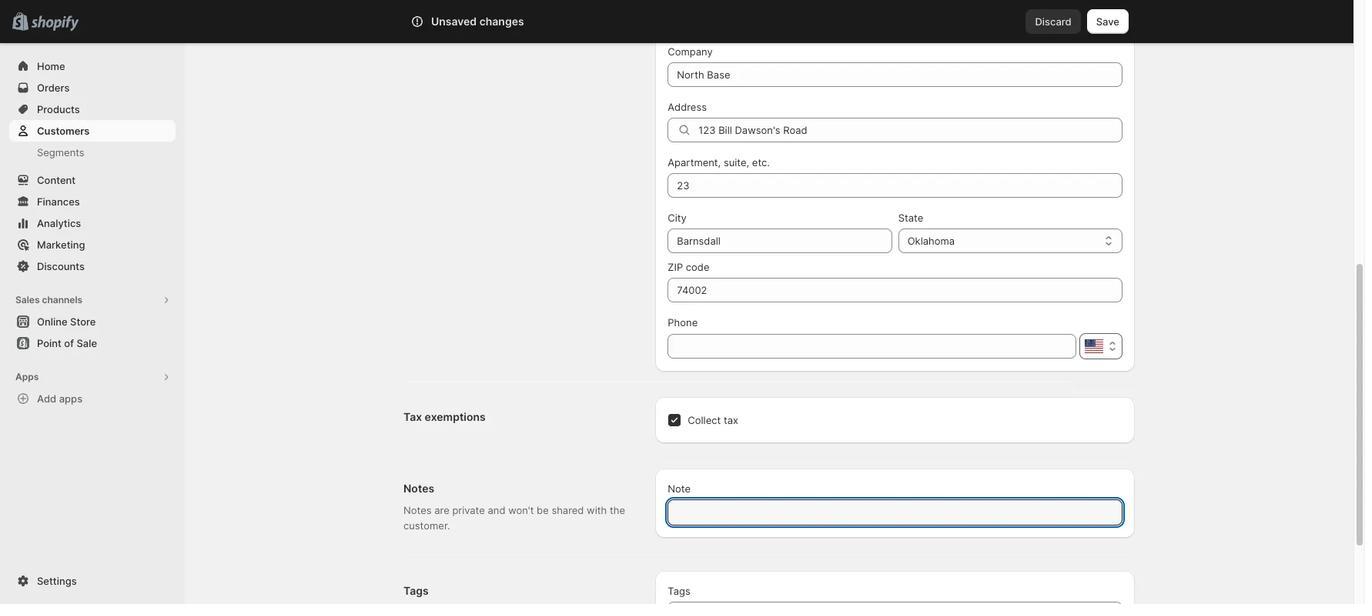 Task type: locate. For each thing, give the bounding box(es) containing it.
tax exemptions
[[404, 411, 486, 424]]

notes for notes
[[404, 482, 434, 495]]

notes are private and won't be shared with the customer.
[[404, 504, 625, 532]]

0 vertical spatial notes
[[404, 482, 434, 495]]

code
[[686, 261, 710, 273]]

won't
[[508, 504, 534, 517]]

add apps
[[37, 393, 82, 405]]

marketing
[[37, 239, 85, 251]]

2 notes from the top
[[404, 504, 432, 517]]

search button
[[454, 9, 900, 34]]

united states (+1) image
[[1085, 340, 1104, 354]]

discounts
[[37, 260, 85, 273]]

point of sale
[[37, 337, 97, 350]]

etc.
[[752, 156, 770, 169]]

state
[[899, 212, 924, 224]]

discounts link
[[9, 256, 176, 277]]

store
[[70, 316, 96, 328]]

apps button
[[9, 367, 176, 388]]

unsaved
[[431, 15, 477, 28]]

1 vertical spatial notes
[[404, 504, 432, 517]]

online store
[[37, 316, 96, 328]]

sale
[[77, 337, 97, 350]]

collect
[[688, 414, 721, 427]]

are
[[435, 504, 450, 517]]

channels
[[42, 294, 83, 306]]

1 notes from the top
[[404, 482, 434, 495]]

oklahoma
[[908, 235, 955, 247]]

company
[[668, 45, 713, 58]]

save button
[[1087, 9, 1129, 34]]

discard
[[1036, 15, 1072, 28]]

notes
[[404, 482, 434, 495], [404, 504, 432, 517]]

unsaved changes
[[431, 15, 524, 28]]

analytics link
[[9, 213, 176, 234]]

Note text field
[[668, 500, 1123, 526]]

changes
[[480, 15, 524, 28]]

notes inside notes are private and won't be shared with the customer.
[[404, 504, 432, 517]]

save
[[1097, 15, 1120, 28]]

tax
[[404, 411, 422, 424]]

tags
[[404, 585, 429, 598], [668, 585, 691, 598]]

finances
[[37, 196, 80, 208]]

City text field
[[668, 229, 892, 253]]

customers link
[[9, 120, 176, 142]]

1 horizontal spatial tags
[[668, 585, 691, 598]]

marketing link
[[9, 234, 176, 256]]

point of sale link
[[9, 333, 176, 354]]

analytics
[[37, 217, 81, 230]]

suite,
[[724, 156, 750, 169]]

settings link
[[9, 571, 176, 592]]

content
[[37, 174, 76, 186]]

settings
[[37, 575, 77, 588]]

Company text field
[[668, 62, 1123, 87]]

Address text field
[[699, 118, 1123, 142]]

shared
[[552, 504, 584, 517]]

private
[[452, 504, 485, 517]]

home link
[[9, 55, 176, 77]]

content link
[[9, 169, 176, 191]]

be
[[537, 504, 549, 517]]

point
[[37, 337, 62, 350]]



Task type: describe. For each thing, give the bounding box(es) containing it.
customer.
[[404, 520, 450, 532]]

home
[[37, 60, 65, 72]]

the
[[610, 504, 625, 517]]

shopify image
[[31, 16, 79, 31]]

ZIP code text field
[[668, 278, 1123, 303]]

city
[[668, 212, 687, 224]]

phone
[[668, 317, 698, 329]]

customers
[[37, 125, 90, 137]]

sales channels button
[[9, 290, 176, 311]]

online store link
[[9, 311, 176, 333]]

Tags field
[[677, 602, 1114, 605]]

apartment, suite, etc.
[[668, 156, 770, 169]]

segments link
[[9, 142, 176, 163]]

products link
[[9, 99, 176, 120]]

zip
[[668, 261, 683, 273]]

exemptions
[[425, 411, 486, 424]]

segments
[[37, 146, 84, 159]]

sales channels
[[15, 294, 83, 306]]

of
[[64, 337, 74, 350]]

products
[[37, 103, 80, 116]]

finances link
[[9, 191, 176, 213]]

sales
[[15, 294, 40, 306]]

Apartment, suite, etc. text field
[[668, 173, 1123, 198]]

add
[[37, 393, 56, 405]]

with
[[587, 504, 607, 517]]

0 horizontal spatial tags
[[404, 585, 429, 598]]

online store button
[[0, 311, 185, 333]]

add apps button
[[9, 388, 176, 410]]

orders link
[[9, 77, 176, 99]]

apps
[[59, 393, 82, 405]]

note
[[668, 483, 691, 495]]

tax
[[724, 414, 739, 427]]

orders
[[37, 82, 70, 94]]

address
[[668, 101, 707, 113]]

online
[[37, 316, 68, 328]]

notes for notes are private and won't be shared with the customer.
[[404, 504, 432, 517]]

collect tax
[[688, 414, 739, 427]]

apps
[[15, 371, 39, 383]]

and
[[488, 504, 506, 517]]

Phone text field
[[668, 334, 1077, 359]]

search
[[479, 15, 512, 28]]

zip code
[[668, 261, 710, 273]]

apartment,
[[668, 156, 721, 169]]

point of sale button
[[0, 333, 185, 354]]

discard button
[[1026, 9, 1081, 34]]



Task type: vqa. For each thing, say whether or not it's contained in the screenshot.
Content link
yes



